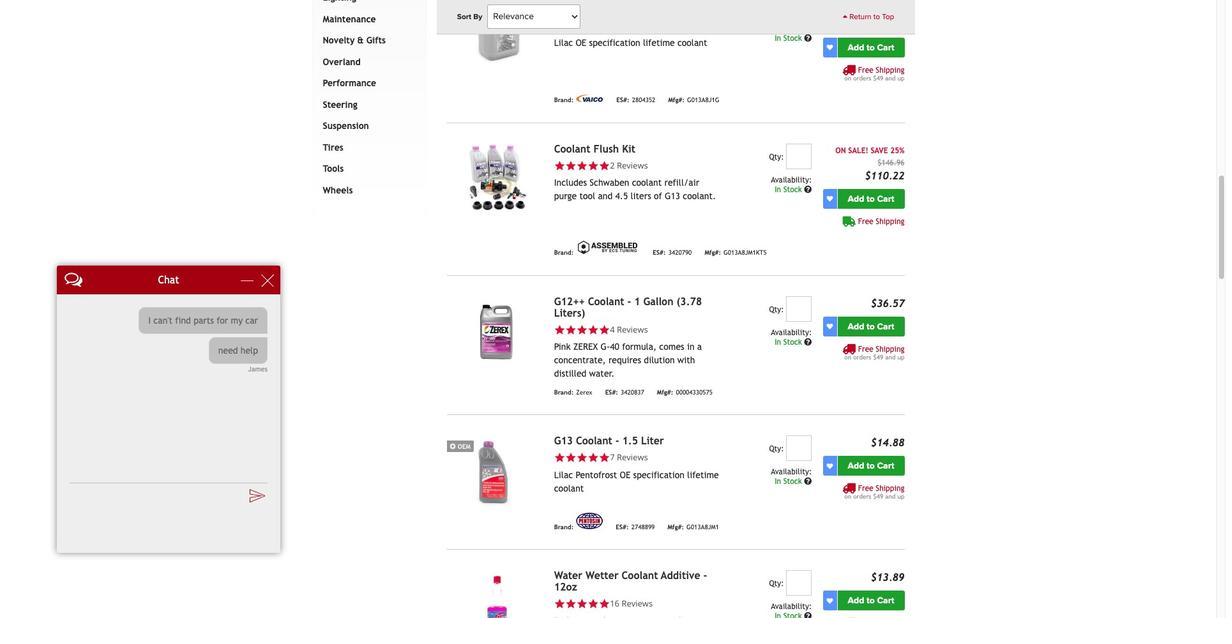 Task type: describe. For each thing, give the bounding box(es) containing it.
2 add to wish list image from the top
[[827, 196, 833, 202]]

add to wish list image for g13 coolant - 1.5 liter
[[827, 463, 833, 470]]

by
[[474, 12, 483, 21]]

add to cart for g12++ coolant - 1 gallon (3.78 liters)
[[848, 321, 895, 332]]

wetter
[[586, 570, 619, 582]]

and inside includes schwaben coolant refill/air purge tool and 4.5 liters of g13 coolant.
[[598, 191, 613, 201]]

$49 for $36.57
[[874, 354, 884, 361]]

to for third add to wish list image from the bottom of the page
[[867, 193, 875, 204]]

qty: for $36.57
[[769, 305, 784, 314]]

3420790
[[669, 249, 692, 256]]

g13 coolant - 5 liter (1.32 gallons)
[[554, 0, 683, 15]]

mfg#: left the 00004330575
[[657, 389, 674, 396]]

1 in from the top
[[775, 34, 781, 43]]

reviews for coolant flush kit
[[617, 160, 648, 171]]

return to top
[[848, 12, 895, 21]]

es#: 2748899
[[616, 524, 655, 531]]

4.5
[[615, 191, 628, 201]]

tires
[[323, 142, 344, 153]]

wheels
[[323, 185, 353, 195]]

in stock for $36.57
[[775, 338, 804, 347]]

brand: for g13 coolant - 5 liter (1.32 gallons)
[[554, 97, 574, 104]]

add for g13 coolant - 1.5 liter
[[848, 461, 865, 472]]

water.
[[589, 369, 615, 379]]

purge
[[554, 191, 577, 201]]

add for g13 coolant - 5 liter (1.32 gallons)
[[848, 42, 865, 53]]

brand: zerex
[[554, 389, 593, 396]]

0 horizontal spatial oe
[[576, 38, 587, 48]]

up for $36.57
[[898, 354, 905, 361]]

cart for g13 coolant - 1.5 liter
[[877, 461, 895, 472]]

1 4 reviews link from the left
[[554, 324, 719, 336]]

reviews for g12++ coolant - 1 gallon (3.78 liters)
[[617, 324, 648, 335]]

1 availability: from the top
[[771, 24, 812, 33]]

$14.88
[[871, 437, 905, 449]]

novelty & gifts link
[[320, 30, 413, 52]]

$13.89
[[871, 572, 905, 584]]

es#: 3420790
[[653, 249, 692, 256]]

cart for g12++ coolant - 1 gallon (3.78 liters)
[[877, 321, 895, 332]]

$33.34
[[871, 18, 905, 30]]

g13 inside includes schwaben coolant refill/air purge tool and 4.5 liters of g13 coolant.
[[665, 191, 680, 201]]

stock for $14.88
[[784, 478, 802, 486]]

dilution
[[644, 355, 675, 366]]

add for g12++ coolant - 1 gallon (3.78 liters)
[[848, 321, 865, 332]]

concentrate,
[[554, 355, 606, 366]]

reviews for g13 coolant - 1.5 liter
[[617, 452, 648, 463]]

coolant inside water wetter coolant additive - 12oz
[[622, 570, 658, 582]]

free for g13 coolant - 1.5 liter
[[858, 485, 874, 493]]

overland link
[[320, 52, 413, 73]]

coolant for g12++ coolant - 1 gallon (3.78 liters)
[[588, 296, 625, 308]]

tool
[[580, 191, 595, 201]]

question circle image for $14.88
[[804, 478, 812, 486]]

5 add to cart from the top
[[848, 596, 895, 607]]

stock for on sale!                         save 25%
[[784, 185, 802, 194]]

4 reviews
[[610, 324, 648, 335]]

and for g13 coolant - 1.5 liter
[[886, 493, 896, 500]]

refill/air
[[665, 178, 700, 188]]

with
[[678, 355, 695, 366]]

distilled
[[554, 369, 587, 379]]

1 on from the top
[[845, 75, 852, 82]]

5 add to cart button from the top
[[838, 591, 905, 611]]

free shipping
[[858, 217, 905, 226]]

2 add to cart from the top
[[848, 193, 895, 204]]

g12++ coolant - 1 gallon (3.78 liters)
[[554, 296, 702, 319]]

mfg#: g013a8jm1
[[668, 524, 719, 531]]

pentosin - corporate logo image
[[576, 513, 603, 530]]

on for $14.88
[[845, 493, 852, 500]]

4 qty: from the top
[[769, 580, 784, 589]]

lilac for g13 coolant - 5 liter (1.32 gallons)
[[554, 38, 573, 48]]

flush
[[594, 143, 619, 155]]

vaico - corporate logo image
[[576, 94, 604, 103]]

tools
[[323, 164, 344, 174]]

in
[[687, 342, 695, 352]]

suspension
[[323, 121, 369, 131]]

g13 coolant - 5 liter (1.32 gallons) link
[[554, 0, 683, 15]]

mfg#: g013a8j1g
[[668, 97, 720, 104]]

16 reviews
[[610, 598, 653, 610]]

on for $36.57
[[845, 354, 852, 361]]

lilac oe specification lifetime coolant
[[554, 38, 708, 48]]

g13 for g13 coolant - 1.5 liter
[[554, 435, 573, 447]]

g013a8jm1
[[687, 524, 719, 531]]

sort
[[457, 12, 472, 21]]

es#3420837 - 00004330575 - g12++ coolant - 1 gallon (3.78 liters) - pink zerex g-40 formula, comes in a concentrate, requires dilution with distilled water. - zerex - audi volkswagen porsche image
[[447, 296, 544, 369]]

mfg#: g013a8jm1kt5
[[705, 249, 767, 256]]

es#: 3420837
[[605, 389, 644, 396]]

availability: for $14.88
[[771, 468, 812, 477]]

1 in stock from the top
[[775, 34, 804, 43]]

maintenance
[[323, 14, 376, 24]]

water
[[554, 570, 583, 582]]

overland
[[323, 57, 361, 67]]

sort by
[[457, 12, 483, 21]]

es#: for coolant flush kit
[[653, 249, 666, 256]]

add to cart button for g13 coolant - 1.5 liter
[[838, 456, 905, 476]]

schwaben
[[590, 178, 630, 188]]

shipping for g13 coolant - 5 liter (1.32 gallons)
[[876, 66, 905, 75]]

free for g13 coolant - 5 liter (1.32 gallons)
[[858, 66, 874, 75]]

shipping for g12++ coolant - 1 gallon (3.78 liters)
[[876, 345, 905, 354]]

in for on sale!                         save 25%
[[775, 185, 781, 194]]

sale!
[[849, 146, 869, 155]]

2 7 reviews link from the left
[[610, 452, 648, 464]]

and for g12++ coolant - 1 gallon (3.78 liters)
[[886, 354, 896, 361]]

tools link
[[320, 159, 413, 180]]

(3.78
[[677, 296, 702, 308]]

suspension link
[[320, 116, 413, 137]]

1 2 reviews link from the left
[[554, 160, 719, 171]]

on sale!                         save 25% $146.96 $110.22
[[836, 146, 905, 182]]

- for 5
[[616, 0, 619, 4]]

2
[[610, 160, 615, 171]]

specification inside lilac pentofrost oe specification lifetime coolant
[[633, 470, 685, 480]]

5 add from the top
[[848, 596, 865, 607]]

1.5
[[622, 435, 638, 447]]

1
[[634, 296, 640, 308]]

free shipping on orders $49 and up for $36.57
[[845, 345, 905, 361]]

0 horizontal spatial lifetime
[[643, 38, 675, 48]]

7 reviews
[[610, 452, 648, 463]]

1 16 reviews link from the left
[[554, 598, 719, 610]]

3420837
[[621, 389, 644, 396]]

assembled by ecs - corporate logo image
[[576, 239, 640, 255]]

brand: for coolant flush kit
[[554, 249, 574, 256]]

water wetter coolant additive - 12oz
[[554, 570, 707, 594]]

additive
[[661, 570, 701, 582]]

pentofrost
[[576, 470, 617, 480]]

add to cart for g13 coolant - 5 liter (1.32 gallons)
[[848, 42, 895, 53]]

&
[[357, 35, 364, 46]]

2748899
[[632, 524, 655, 531]]

1 $49 from the top
[[874, 75, 884, 82]]

es#261427 - 80204 - water wetter coolant additive - 12oz - reduces coolant temperatures by as much as 30*f - redline - audi bmw volkswagen mercedes benz mini porsche image
[[447, 571, 544, 618]]

40
[[610, 342, 620, 352]]

tires link
[[320, 137, 413, 159]]

coolant.
[[683, 191, 716, 201]]



Task type: vqa. For each thing, say whether or not it's contained in the screenshot.
the In to the bottom
no



Task type: locate. For each thing, give the bounding box(es) containing it.
0 vertical spatial liter
[[632, 0, 655, 4]]

2 qty: from the top
[[769, 305, 784, 314]]

4 free from the top
[[858, 485, 874, 493]]

add to cart down $13.89
[[848, 596, 895, 607]]

0 vertical spatial lifetime
[[643, 38, 675, 48]]

reviews
[[617, 160, 648, 171], [617, 324, 648, 335], [617, 452, 648, 463], [622, 598, 653, 610]]

and down schwaben
[[598, 191, 613, 201]]

2 shipping from the top
[[876, 217, 905, 226]]

cart down the $33.34
[[877, 42, 895, 53]]

stock
[[784, 34, 802, 43], [784, 185, 802, 194], [784, 338, 802, 347], [784, 478, 802, 486]]

2 vertical spatial orders
[[854, 493, 872, 500]]

16
[[610, 598, 620, 610]]

4 in from the top
[[775, 478, 781, 486]]

mfg#: for g13 coolant - 5 liter (1.32 gallons)
[[668, 97, 685, 104]]

g13 down brand: zerex
[[554, 435, 573, 447]]

4 add to wish list image from the top
[[827, 463, 833, 470]]

lifetime
[[643, 38, 675, 48], [687, 470, 719, 480]]

- inside g13 coolant - 5 liter (1.32 gallons)
[[616, 0, 619, 4]]

es#: left 3420790
[[653, 249, 666, 256]]

g013a8jm1kt5
[[724, 249, 767, 256]]

4 in stock from the top
[[775, 478, 804, 486]]

gifts
[[366, 35, 386, 46]]

2 brand: from the top
[[554, 249, 574, 256]]

es#: 2804352
[[617, 97, 656, 104]]

1 add from the top
[[848, 42, 865, 53]]

2 up from the top
[[898, 354, 905, 361]]

3 add from the top
[[848, 321, 865, 332]]

4 stock from the top
[[784, 478, 802, 486]]

1 7 reviews link from the left
[[554, 452, 719, 464]]

return
[[850, 12, 872, 21]]

2 in from the top
[[775, 185, 781, 194]]

16 reviews link
[[554, 598, 719, 610], [610, 598, 653, 610]]

1 question circle image from the top
[[804, 34, 812, 42]]

to
[[874, 12, 880, 21], [867, 42, 875, 53], [867, 193, 875, 204], [867, 321, 875, 332], [867, 461, 875, 472], [867, 596, 875, 607]]

oe inside lilac pentofrost oe specification lifetime coolant
[[620, 470, 631, 480]]

free down $110.22
[[858, 217, 874, 226]]

- for 1
[[628, 296, 631, 308]]

0 vertical spatial $49
[[874, 75, 884, 82]]

add to cart button for g13 coolant - 5 liter (1.32 gallons)
[[838, 38, 905, 57]]

up for $14.88
[[898, 493, 905, 500]]

to left "top"
[[874, 12, 880, 21]]

reviews right 16 at the bottom of the page
[[622, 598, 653, 610]]

to for g12++ coolant - 1 gallon (3.78 liters)'s add to wish list image
[[867, 321, 875, 332]]

2 vertical spatial $49
[[874, 493, 884, 500]]

0 horizontal spatial coolant
[[554, 484, 584, 494]]

liter right the 1.5
[[641, 435, 664, 447]]

save
[[871, 146, 888, 155]]

liters
[[631, 191, 652, 201]]

2 vertical spatial on
[[845, 493, 852, 500]]

1 brand: from the top
[[554, 97, 574, 104]]

3 availability: from the top
[[771, 328, 812, 337]]

reviews up formula,
[[617, 324, 648, 335]]

lilac inside lilac pentofrost oe specification lifetime coolant
[[554, 470, 573, 480]]

and down the $33.34
[[886, 75, 896, 82]]

add to wish list image
[[827, 598, 833, 604]]

orders for $14.88
[[854, 493, 872, 500]]

0 vertical spatial on
[[845, 75, 852, 82]]

- left 1
[[628, 296, 631, 308]]

lifetime up g013a8jm1
[[687, 470, 719, 480]]

coolant for g13 coolant - 1.5 liter
[[576, 435, 613, 447]]

in for $14.88
[[775, 478, 781, 486]]

1 add to cart button from the top
[[838, 38, 905, 57]]

free shipping on orders $49 and up down $14.88
[[845, 485, 905, 500]]

coolant up 4
[[588, 296, 625, 308]]

add
[[848, 42, 865, 53], [848, 193, 865, 204], [848, 321, 865, 332], [848, 461, 865, 472], [848, 596, 865, 607]]

lilac left pentofrost
[[554, 470, 573, 480]]

$49
[[874, 75, 884, 82], [874, 354, 884, 361], [874, 493, 884, 500]]

0 vertical spatial up
[[898, 75, 905, 82]]

es#: left 2748899
[[616, 524, 629, 531]]

2 vertical spatial coolant
[[554, 484, 584, 494]]

shipping for g13 coolant - 1.5 liter
[[876, 485, 905, 493]]

liter right "5"
[[632, 0, 655, 4]]

coolant up '16 reviews'
[[622, 570, 658, 582]]

add to cart down the $33.34
[[848, 42, 895, 53]]

es#: left 2804352
[[617, 97, 630, 104]]

lilac
[[554, 38, 573, 48], [554, 470, 573, 480]]

qty: for on sale!                         save 25%
[[769, 152, 784, 161]]

2 stock from the top
[[784, 185, 802, 194]]

free down $14.88
[[858, 485, 874, 493]]

- left "5"
[[616, 0, 619, 4]]

shipping
[[876, 66, 905, 75], [876, 217, 905, 226], [876, 345, 905, 354], [876, 485, 905, 493]]

- left the 1.5
[[616, 435, 619, 447]]

2 4 reviews link from the left
[[610, 324, 648, 336]]

g13 coolant - 1.5 liter link
[[554, 435, 664, 447]]

2 vertical spatial question circle image
[[804, 478, 812, 486]]

in stock for $14.88
[[775, 478, 804, 486]]

1 vertical spatial oe
[[620, 470, 631, 480]]

coolant inside g12++ coolant - 1 gallon (3.78 liters)
[[588, 296, 625, 308]]

4 shipping from the top
[[876, 485, 905, 493]]

coolant down pentofrost
[[554, 484, 584, 494]]

3 add to wish list image from the top
[[827, 323, 833, 330]]

orders down the $33.34
[[854, 75, 872, 82]]

3 add to cart button from the top
[[838, 317, 905, 336]]

2 horizontal spatial coolant
[[678, 38, 708, 48]]

brand: left the vaico - corporate logo
[[554, 97, 574, 104]]

7
[[610, 452, 615, 463]]

1 qty: from the top
[[769, 152, 784, 161]]

es#: for g13 coolant - 5 liter (1.32 gallons)
[[617, 97, 630, 104]]

5 availability: from the top
[[771, 603, 812, 612]]

mfg#: left "g013a8j1g"
[[668, 97, 685, 104]]

brand: left assembled by ecs - corporate logo
[[554, 249, 574, 256]]

water wetter coolant additive - 12oz link
[[554, 570, 707, 594]]

4
[[610, 324, 615, 335]]

mfg#: left g013a8jm1
[[668, 524, 684, 531]]

4 add to cart button from the top
[[838, 456, 905, 476]]

4 brand: from the top
[[554, 524, 574, 531]]

question circle image for $36.57
[[804, 338, 812, 346]]

3 orders from the top
[[854, 493, 872, 500]]

add to cart for g13 coolant - 1.5 liter
[[848, 461, 895, 472]]

1 shipping from the top
[[876, 66, 905, 75]]

free shipping on orders $49 and up down "$36.57"
[[845, 345, 905, 361]]

free shipping on orders $49 and up down the $33.34
[[845, 66, 905, 82]]

1 add to cart from the top
[[848, 42, 895, 53]]

5 cart from the top
[[877, 596, 895, 607]]

and down "$36.57"
[[886, 354, 896, 361]]

includes
[[554, 178, 587, 188]]

1 orders from the top
[[854, 75, 872, 82]]

liter for 1.5
[[641, 435, 664, 447]]

to down $13.89
[[867, 596, 875, 607]]

1 free from the top
[[858, 66, 874, 75]]

oe down gallons)
[[576, 38, 587, 48]]

g013a8j1g
[[687, 97, 720, 104]]

cart
[[877, 42, 895, 53], [877, 193, 895, 204], [877, 321, 895, 332], [877, 461, 895, 472], [877, 596, 895, 607]]

None number field
[[787, 0, 812, 18], [787, 144, 812, 169], [787, 296, 812, 322], [787, 436, 812, 462], [787, 571, 812, 596], [787, 0, 812, 18], [787, 144, 812, 169], [787, 296, 812, 322], [787, 436, 812, 462], [787, 571, 812, 596]]

1 horizontal spatial lifetime
[[687, 470, 719, 480]]

free shipping on orders $49 and up for $14.88
[[845, 485, 905, 500]]

1 vertical spatial liter
[[641, 435, 664, 447]]

$36.57
[[871, 298, 905, 310]]

free down the $33.34
[[858, 66, 874, 75]]

return to top link
[[843, 11, 895, 22]]

4 add from the top
[[848, 461, 865, 472]]

1 cart from the top
[[877, 42, 895, 53]]

mfg#: for g13 coolant - 1.5 liter
[[668, 524, 684, 531]]

question circle image
[[804, 34, 812, 42], [804, 613, 812, 618]]

free down "$36.57"
[[858, 345, 874, 354]]

4 availability: from the top
[[771, 468, 812, 477]]

$49 down the $33.34
[[874, 75, 884, 82]]

g13 inside g13 coolant - 5 liter (1.32 gallons)
[[554, 0, 573, 4]]

to down the $33.34
[[867, 42, 875, 53]]

on
[[845, 75, 852, 82], [845, 354, 852, 361], [845, 493, 852, 500]]

3 on from the top
[[845, 493, 852, 500]]

3 free shipping on orders $49 and up from the top
[[845, 485, 905, 500]]

question circle image
[[804, 186, 812, 193], [804, 338, 812, 346], [804, 478, 812, 486]]

up down the $33.34
[[898, 75, 905, 82]]

lilac down gallons)
[[554, 38, 573, 48]]

25%
[[891, 146, 905, 155]]

4 cart from the top
[[877, 461, 895, 472]]

0 vertical spatial lilac
[[554, 38, 573, 48]]

novelty
[[323, 35, 355, 46]]

$49 down "$36.57"
[[874, 354, 884, 361]]

up down "$36.57"
[[898, 354, 905, 361]]

add to cart up free shipping
[[848, 193, 895, 204]]

wheels link
[[320, 180, 413, 201]]

of
[[654, 191, 662, 201]]

cart down "$36.57"
[[877, 321, 895, 332]]

to down $14.88
[[867, 461, 875, 472]]

lifetime down (1.32
[[643, 38, 675, 48]]

star image
[[554, 20, 565, 31], [577, 20, 588, 31], [554, 160, 565, 171], [599, 160, 610, 171], [588, 324, 599, 336], [599, 324, 610, 336], [554, 453, 565, 464], [565, 453, 577, 464], [577, 453, 588, 464], [588, 453, 599, 464], [554, 599, 565, 610], [577, 599, 588, 610]]

specification down the 7 reviews
[[633, 470, 685, 480]]

coolant down (1.32
[[678, 38, 708, 48]]

3 qty: from the top
[[769, 445, 784, 454]]

2 availability: from the top
[[771, 175, 812, 184]]

- inside g12++ coolant - 1 gallon (3.78 liters)
[[628, 296, 631, 308]]

brand:
[[554, 97, 574, 104], [554, 249, 574, 256], [554, 389, 574, 396], [554, 524, 574, 531]]

shipping down $14.88
[[876, 485, 905, 493]]

2 free shipping on orders $49 and up from the top
[[845, 345, 905, 361]]

coolant left "5"
[[576, 0, 613, 4]]

liter
[[632, 0, 655, 4], [641, 435, 664, 447]]

add to wish list image for g12++ coolant - 1 gallon (3.78 liters)
[[827, 323, 833, 330]]

2 reviews
[[610, 160, 648, 171]]

to up free shipping
[[867, 193, 875, 204]]

brand: for g13 coolant - 1.5 liter
[[554, 524, 574, 531]]

1 vertical spatial question circle image
[[804, 338, 812, 346]]

3 add to cart from the top
[[848, 321, 895, 332]]

3 free from the top
[[858, 345, 874, 354]]

kit
[[622, 143, 636, 155]]

reviews down the 1.5
[[617, 452, 648, 463]]

brand: down the "distilled"
[[554, 389, 574, 396]]

g13 right the of
[[665, 191, 680, 201]]

add to wish list image
[[827, 44, 833, 51], [827, 196, 833, 202], [827, 323, 833, 330], [827, 463, 833, 470]]

4 reviews link
[[554, 324, 719, 336], [610, 324, 648, 336]]

cart down $13.89
[[877, 596, 895, 607]]

cart down $14.88
[[877, 461, 895, 472]]

liter inside g13 coolant - 5 liter (1.32 gallons)
[[632, 0, 655, 4]]

2 vertical spatial free shipping on orders $49 and up
[[845, 485, 905, 500]]

12oz
[[554, 582, 577, 594]]

orders down $14.88
[[854, 493, 872, 500]]

$110.22
[[865, 170, 905, 182]]

on
[[836, 146, 846, 155]]

es#3420790 - g013a8jm1kt5 - coolant flush kit - includes schwaben coolant refill/air purge tool and 4.5 liters of g13 coolant. - assembled by ecs - audi volkswagen image
[[447, 144, 544, 216]]

$34.37 $33.34
[[871, 7, 905, 30]]

in stock for on sale!                         save 25%
[[775, 185, 804, 194]]

1 vertical spatial specification
[[633, 470, 685, 480]]

gallons)
[[554, 3, 593, 15]]

3 shipping from the top
[[876, 345, 905, 354]]

5
[[622, 0, 628, 4]]

coolant inside lilac pentofrost oe specification lifetime coolant
[[554, 484, 584, 494]]

3 question circle image from the top
[[804, 478, 812, 486]]

cart for g13 coolant - 5 liter (1.32 gallons)
[[877, 42, 895, 53]]

3 cart from the top
[[877, 321, 895, 332]]

2 orders from the top
[[854, 354, 872, 361]]

add to cart down $14.88
[[848, 461, 895, 472]]

availability: for $36.57
[[771, 328, 812, 337]]

formula,
[[622, 342, 657, 352]]

brand: left pentosin - corporate logo
[[554, 524, 574, 531]]

1 vertical spatial lifetime
[[687, 470, 719, 480]]

orders down "$36.57"
[[854, 354, 872, 361]]

oe
[[576, 38, 587, 48], [620, 470, 631, 480]]

2 question circle image from the top
[[804, 613, 812, 618]]

0 vertical spatial oe
[[576, 38, 587, 48]]

2 2 reviews link from the left
[[610, 160, 648, 171]]

$49 down $14.88
[[874, 493, 884, 500]]

orders for $36.57
[[854, 354, 872, 361]]

add to cart button down the $33.34
[[838, 38, 905, 57]]

novelty & gifts
[[323, 35, 386, 46]]

coolant up 7
[[576, 435, 613, 447]]

3 in from the top
[[775, 338, 781, 347]]

to for add to wish list image associated with g13 coolant - 5 liter (1.32 gallons)
[[867, 42, 875, 53]]

0 vertical spatial coolant
[[678, 38, 708, 48]]

availability: for on sale!                         save 25%
[[771, 175, 812, 184]]

g13 coolant - 1.5 liter
[[554, 435, 664, 447]]

1 horizontal spatial oe
[[620, 470, 631, 480]]

2 vertical spatial g13
[[554, 435, 573, 447]]

orders
[[854, 75, 872, 82], [854, 354, 872, 361], [854, 493, 872, 500]]

add to cart button down "$36.57"
[[838, 317, 905, 336]]

$49 for $14.88
[[874, 493, 884, 500]]

coolant up liters
[[632, 178, 662, 188]]

1 vertical spatial coolant
[[632, 178, 662, 188]]

3 brand: from the top
[[554, 389, 574, 396]]

to for add to wish list icon
[[867, 596, 875, 607]]

qty:
[[769, 152, 784, 161], [769, 305, 784, 314], [769, 445, 784, 454], [769, 580, 784, 589]]

1 vertical spatial on
[[845, 354, 852, 361]]

liter for 5
[[632, 0, 655, 4]]

2 $49 from the top
[[874, 354, 884, 361]]

1 vertical spatial lilac
[[554, 470, 573, 480]]

2 vertical spatial up
[[898, 493, 905, 500]]

mfg#: left g013a8jm1kt5
[[705, 249, 721, 256]]

2 lilac from the top
[[554, 470, 573, 480]]

reviews down kit
[[617, 160, 648, 171]]

1 up from the top
[[898, 75, 905, 82]]

1 add to wish list image from the top
[[827, 44, 833, 51]]

add to wish list image for g13 coolant - 5 liter (1.32 gallons)
[[827, 44, 833, 51]]

add to cart button
[[838, 38, 905, 57], [838, 189, 905, 209], [838, 317, 905, 336], [838, 456, 905, 476], [838, 591, 905, 611]]

lifetime inside lilac pentofrost oe specification lifetime coolant
[[687, 470, 719, 480]]

2 add to cart button from the top
[[838, 189, 905, 209]]

in for $36.57
[[775, 338, 781, 347]]

0 vertical spatial specification
[[589, 38, 641, 48]]

2804352
[[632, 97, 656, 104]]

qty: for $14.88
[[769, 445, 784, 454]]

specification
[[589, 38, 641, 48], [633, 470, 685, 480]]

2 in stock from the top
[[775, 185, 804, 194]]

coolant flush kit
[[554, 143, 636, 155]]

question circle image for on sale!                         save 25%
[[804, 186, 812, 193]]

coolant up includes
[[554, 143, 591, 155]]

1 free shipping on orders $49 and up from the top
[[845, 66, 905, 82]]

shipping down $110.22
[[876, 217, 905, 226]]

add to cart down "$36.57"
[[848, 321, 895, 332]]

oe down the 7 reviews
[[620, 470, 631, 480]]

top
[[882, 12, 895, 21]]

1 vertical spatial g13
[[665, 191, 680, 201]]

shipping down "$36.57"
[[876, 345, 905, 354]]

0 vertical spatial question circle image
[[804, 34, 812, 42]]

caret up image
[[843, 13, 848, 20]]

3 $49 from the top
[[874, 493, 884, 500]]

2 cart from the top
[[877, 193, 895, 204]]

1 vertical spatial orders
[[854, 354, 872, 361]]

up
[[898, 75, 905, 82], [898, 354, 905, 361], [898, 493, 905, 500]]

0 vertical spatial orders
[[854, 75, 872, 82]]

add to cart button down $13.89
[[838, 591, 905, 611]]

7 reviews link
[[554, 452, 719, 464], [610, 452, 648, 464]]

stock for $36.57
[[784, 338, 802, 347]]

g13 for g13 coolant - 5 liter (1.32 gallons)
[[554, 0, 573, 4]]

coolant
[[678, 38, 708, 48], [632, 178, 662, 188], [554, 484, 584, 494]]

liters)
[[554, 307, 585, 319]]

comes
[[660, 342, 685, 352]]

0 vertical spatial question circle image
[[804, 186, 812, 193]]

1 vertical spatial up
[[898, 354, 905, 361]]

$146.96
[[878, 158, 905, 167]]

es#2804352 - g013a8j1g - g13 coolant - 5 liter (1.32 gallons) - lilac oe specification lifetime coolant - vaico - audi volkswagen image
[[447, 0, 544, 65]]

to down "$36.57"
[[867, 321, 875, 332]]

g-
[[601, 342, 610, 352]]

lilac pentofrost oe specification lifetime coolant
[[554, 470, 719, 494]]

mfg#: for coolant flush kit
[[705, 249, 721, 256]]

es#: left 3420837
[[605, 389, 618, 396]]

2 free from the top
[[858, 217, 874, 226]]

1 vertical spatial free shipping on orders $49 and up
[[845, 345, 905, 361]]

lilac for g13 coolant - 1.5 liter
[[554, 470, 573, 480]]

- right 'additive'
[[704, 570, 707, 582]]

shipping down the $33.34
[[876, 66, 905, 75]]

1 question circle image from the top
[[804, 186, 812, 193]]

requires
[[609, 355, 641, 366]]

g13 left "5"
[[554, 0, 573, 4]]

and down $14.88
[[886, 493, 896, 500]]

1 vertical spatial $49
[[874, 354, 884, 361]]

coolant inside includes schwaben coolant refill/air purge tool and 4.5 liters of g13 coolant.
[[632, 178, 662, 188]]

3 in stock from the top
[[775, 338, 804, 347]]

free for g12++ coolant - 1 gallon (3.78 liters)
[[858, 345, 874, 354]]

es#: for g13 coolant - 1.5 liter
[[616, 524, 629, 531]]

1 lilac from the top
[[554, 38, 573, 48]]

gallon
[[644, 296, 674, 308]]

and for g13 coolant - 5 liter (1.32 gallons)
[[886, 75, 896, 82]]

1 stock from the top
[[784, 34, 802, 43]]

3 up from the top
[[898, 493, 905, 500]]

add to cart button for g12++ coolant - 1 gallon (3.78 liters)
[[838, 317, 905, 336]]

coolant flush kit link
[[554, 143, 636, 155]]

pink
[[554, 342, 571, 352]]

zerex
[[576, 389, 593, 396]]

1 horizontal spatial coolant
[[632, 178, 662, 188]]

2 on from the top
[[845, 354, 852, 361]]

2 question circle image from the top
[[804, 338, 812, 346]]

performance
[[323, 78, 376, 88]]

0 vertical spatial free shipping on orders $49 and up
[[845, 66, 905, 82]]

to for g13 coolant - 1.5 liter's add to wish list image
[[867, 461, 875, 472]]

add to cart button up free shipping
[[838, 189, 905, 209]]

star image
[[565, 20, 577, 31], [565, 160, 577, 171], [577, 160, 588, 171], [588, 160, 599, 171], [554, 324, 565, 336], [565, 324, 577, 336], [577, 324, 588, 336], [599, 453, 610, 464], [565, 599, 577, 610], [588, 599, 599, 610], [599, 599, 610, 610]]

- for 1.5
[[616, 435, 619, 447]]

steering link
[[320, 94, 413, 116]]

0 vertical spatial g13
[[554, 0, 573, 4]]

maintenance link
[[320, 9, 413, 30]]

specification down g13 coolant - 5 liter (1.32 gallons) at the top of page
[[589, 38, 641, 48]]

1 vertical spatial question circle image
[[804, 613, 812, 618]]

es#2748899 - g013a8jm1 -  g13 coolant - 1.5 liter - lilac pentofrost oe specification lifetime coolant - pentosin - audi volkswagen image
[[447, 436, 544, 509]]

4 add to cart from the top
[[848, 461, 895, 472]]

mfg#:
[[668, 97, 685, 104], [705, 249, 721, 256], [657, 389, 674, 396], [668, 524, 684, 531]]

cart down $110.22
[[877, 193, 895, 204]]

performance link
[[320, 73, 413, 94]]

free
[[858, 66, 874, 75], [858, 217, 874, 226], [858, 345, 874, 354], [858, 485, 874, 493]]

3 stock from the top
[[784, 338, 802, 347]]

add to cart button down $14.88
[[838, 456, 905, 476]]

2 16 reviews link from the left
[[610, 598, 653, 610]]

coolant inside g13 coolant - 5 liter (1.32 gallons)
[[576, 0, 613, 4]]

coolant for g13 coolant - 5 liter (1.32 gallons)
[[576, 0, 613, 4]]

2 add from the top
[[848, 193, 865, 204]]

mfg#: 00004330575
[[657, 389, 713, 396]]

- inside water wetter coolant additive - 12oz
[[704, 570, 707, 582]]

up down $14.88
[[898, 493, 905, 500]]

g12++ coolant - 1 gallon (3.78 liters) link
[[554, 296, 702, 319]]

(1.32
[[658, 0, 683, 4]]



